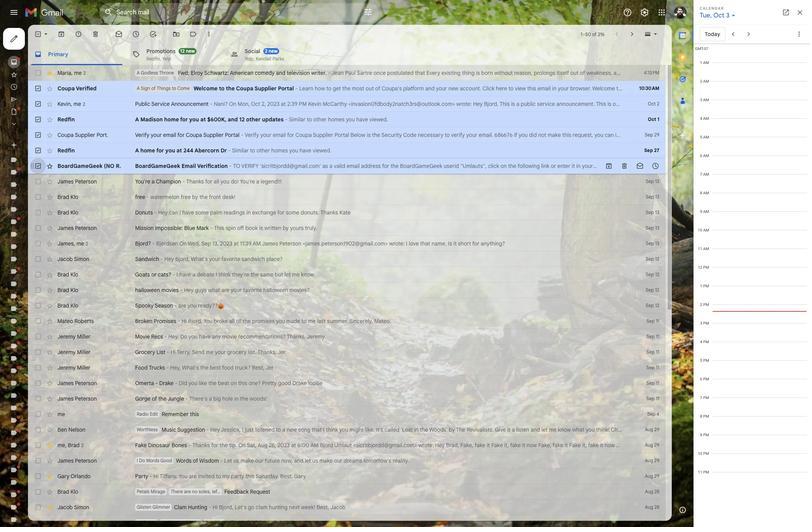 Task type: describe. For each thing, give the bounding box(es) containing it.
party - hi tiffany, you are invited to my party this saturday. best, gary
[[135, 474, 306, 481]]

sep for movie recs - hey, do you have any movie recommendations? thanks, jeremy
[[647, 334, 655, 340]]

, for maria
[[71, 69, 73, 76]]

social
[[245, 48, 260, 55]]

row containing kevin
[[28, 96, 675, 112]]

oct up sep 29
[[648, 117, 656, 122]]

movie recs - hey, do you have any movie recommendations? thanks, jeremy
[[135, 334, 325, 341]]

goats
[[135, 272, 150, 279]]

coupa up test.
[[632, 85, 649, 92]]

the left the woods'
[[420, 427, 428, 434]]

hey down account.
[[473, 101, 483, 108]]

1 vertical spatial let
[[542, 427, 548, 434]]

this left one?
[[238, 380, 247, 387]]

snooze image
[[132, 30, 140, 38]]

brad for donuts
[[57, 209, 69, 216]]

2 horizontal spatial this
[[596, 101, 606, 108]]

your down madison
[[151, 132, 162, 139]]

3 boardgamegeek from the left
[[400, 163, 442, 170]]

are left no in the bottom left of the page
[[184, 490, 191, 495]]

have up blue
[[182, 209, 194, 216]]

29 for peterson
[[655, 458, 660, 464]]

business
[[676, 132, 698, 139]]

if
[[514, 132, 518, 139]]

2 horizontal spatial wrote:
[[457, 101, 472, 108]]

umlaut
[[334, 442, 352, 449]]

supplier down $600k,
[[203, 132, 224, 139]]

in right enter
[[577, 163, 581, 170]]

your down the any at left
[[215, 349, 226, 356]]

enter
[[558, 163, 571, 170]]

1 28 from the top
[[655, 490, 660, 495]]

- right donuts
[[154, 209, 157, 216]]

schwartz:
[[204, 70, 229, 77]]

have left debate
[[179, 272, 191, 279]]

the right get
[[342, 85, 351, 92]]

coupa up a home for you at 244 abercorn dr - similar to other homes you have viewed. ‌ ‌ ‌ ‌ ‌ ‌ ‌ ‌ ‌ ‌ ‌ ‌ ‌ ‌ ‌ ‌ ‌ ‌ ‌ ‌ ‌ ‌ ‌ ‌ ‌ ‌ ‌ ‌ ‌ ‌ ‌ ‌ ‌ ‌ ‌ ‌ ‌ ‌ ‌ ‌ ‌ ‌ ‌ ‌ ‌ ‌ ‌ ‌ ‌ ‌ ‌ ‌ ‌ ‌ ‌ ‌ ‌ ‌ ‌ ‌ ‌ ‌ ‌ ‌ ‌ ‌ ‌ ‌ ‌ ‌ ‌ ‌ ‌ ‌ ‌ ‌ ‌ ‌ ‌ ‌ ‌
[[296, 132, 312, 139]]

there
[[171, 490, 183, 495]]

more image
[[205, 30, 213, 38]]

brad for halloween movies
[[57, 287, 69, 294]]

prolongs
[[534, 70, 556, 77]]

1 horizontal spatial portal
[[278, 85, 294, 92]]

hi left terry,
[[171, 349, 176, 356]]

1 horizontal spatial words
[[176, 458, 192, 465]]

coupa supplier port.
[[57, 132, 108, 139]]

0 vertical spatial similar
[[289, 116, 306, 123]]

radio edit remember this
[[137, 411, 199, 418]]

yelp,
[[245, 56, 255, 62]]

6 row from the top
[[28, 143, 666, 159]]

words inside i do words good words of wisdom - let us make our future now, and let us make our dreams tomorrow's reality.
[[146, 458, 159, 464]]

jacob simon for sep 12
[[57, 256, 89, 263]]

1 vertical spatial am
[[311, 442, 319, 449]]

klo for goats or cats? - i have a debate i think they're the same but let me know
[[71, 272, 78, 279]]

1 us from the left
[[234, 458, 239, 465]]

thanks, for jeremy
[[287, 334, 306, 341]]

the left tip.
[[220, 442, 228, 449]]

toolbar inside 'main content'
[[601, 162, 664, 170]]

miller for food trucks
[[77, 365, 90, 372]]

2 gary from the left
[[294, 474, 306, 481]]

1 gary from the left
[[57, 474, 69, 481]]

revivalists.
[[467, 427, 494, 434]]

your down they're
[[231, 287, 242, 294]]

petals mirage
[[137, 490, 165, 495]]

13 for donuts.
[[655, 210, 660, 216]]

jacob for aug 28
[[57, 505, 73, 512]]

elroy
[[191, 70, 203, 77]]

sep 12 for goats or cats? - i have a debate i think they're the same but let me know
[[646, 272, 660, 278]]

supplier down a madison home for you at $600k, and 12 other updates - similar to other homes you have viewed. ‌ ‌ ‌ ‌ ‌ ‌ ‌ ‌ ‌ ‌ ‌ ‌ ‌ ‌ ‌ ‌ ‌ ‌ ‌ ‌ ‌ ‌ ‌ ‌ ‌ ‌ ‌ ‌ ‌ ‌ ‌ ‌ ‌ ‌ ‌ ‌ ‌ ‌ ‌ ‌ ‌ ‌ ‌ ‌ ‌ ‌ ‌ ‌ ‌ ‌ ‌ ‌ ‌ ‌ ‌ ‌ ‌ ‌ ‌ ‌ ‌ ‌ ‌ ‌ ‌ ‌ ‌ ‌ ‌ ‌ ‌ ‌ ‌ ‌ ‌ ‌ ‌ ‌ ‌ ‌ ‌
[[313, 132, 333, 139]]

gary orlando
[[57, 474, 91, 481]]

in up service
[[552, 85, 557, 92]]

row containing maria
[[28, 65, 810, 81]]

loosie
[[308, 380, 323, 387]]

a sign of things to come welcome to the coupa supplier portal - learn how to get the most out of coupa's platform and your new account. click here to view this email in your browser. welcome to the coupa supplier portal! as a valued supplier, we are excited to
[[137, 85, 783, 92]]

the left same
[[251, 272, 259, 279]]

and right listen on the bottom right of the page
[[531, 427, 540, 434]]

dies
[[625, 70, 635, 77]]

2 halloween from the left
[[263, 287, 288, 294]]

new down existing
[[449, 85, 459, 92]]

1 vertical spatial can
[[169, 209, 178, 216]]

week?
[[371, 520, 387, 527]]

yelp
[[162, 56, 171, 62]]

cats?
[[158, 272, 171, 279]]

clam
[[174, 505, 187, 512]]

1 now from the left
[[527, 442, 537, 449]]

1 horizontal spatial make
[[320, 458, 333, 465]]

view
[[515, 85, 526, 92]]

jacob simon for aug 28
[[57, 505, 89, 512]]

a for a godless throne fwd: elroy schwartz: american comedy and television writer. - jean paul sartre once postulated that every existing thing is born without reason, prolongs itself out of weakness, and dies by chance. on tue, oct 3, 2023 at 4:13 pm maria williams <mariaaawillia
[[137, 70, 140, 76]]

2 us from the left
[[312, 458, 318, 465]]

0 vertical spatial browser.
[[570, 85, 591, 92]]

maria , me 2
[[57, 69, 86, 76]]

other down "mccarthy"
[[313, 116, 327, 123]]

bjord, down wed,
[[175, 256, 190, 263]]

remember
[[162, 411, 189, 418]]

to left view
[[509, 85, 514, 92]]

jacob for sep 12
[[57, 256, 73, 263]]

brad klo for halloween movies - hey guys what are your favorite halloween movies?
[[57, 287, 78, 294]]

your right enter
[[582, 163, 593, 170]]

0 vertical spatial best,
[[252, 365, 265, 372]]

1 fake, from the left
[[461, 442, 474, 449]]

0 horizontal spatial or
[[151, 272, 157, 279]]

boardgamegeek for boardgamegeek email verification - to verify 'sicritbjordd@gmail.com' as a valid email address for the boardgamegeek userid "umlauts", click on the following link or enter it in your browser. https://boardgamegeek.com/
[[135, 163, 180, 170]]

the left best
[[200, 365, 209, 372]]

mirage
[[151, 490, 165, 495]]

brad for spooky season
[[57, 303, 69, 310]]

28 row from the top
[[28, 485, 666, 500]]

2 for me
[[81, 443, 84, 449]]

sep for gorge of the jungle - there's a big hole in the woods!
[[647, 396, 655, 402]]

2 sep 13 from the top
[[646, 194, 660, 200]]

one?
[[249, 380, 261, 387]]

1 13 from the top
[[655, 179, 660, 185]]

0 vertical spatial think
[[219, 272, 231, 279]]

0 horizontal spatial pm
[[299, 101, 307, 108]]

main menu image
[[9, 8, 19, 17]]

2 horizontal spatial kevin
[[662, 101, 675, 108]]

2023 right 2,
[[267, 101, 280, 108]]

0 horizontal spatial all
[[214, 178, 219, 185]]

aug 28 for milo's milehigh miso - hey want to come out to dinner this week?
[[645, 521, 660, 526]]

below
[[351, 132, 366, 139]]

verify
[[451, 132, 465, 139]]

1 mateo from the left
[[57, 318, 73, 325]]

2 fake, from the left
[[539, 442, 552, 449]]

dinner
[[343, 520, 359, 527]]

0 vertical spatial out
[[571, 70, 579, 77]]

12 inside tab
[[180, 48, 185, 54]]

miso
[[265, 520, 276, 527]]

12 new
[[180, 48, 195, 54]]

10:30 am
[[639, 85, 660, 91]]

of up the movie recs - hey, do you have any movie recommendations? thanks, jeremy
[[236, 318, 241, 325]]

hey left want
[[282, 520, 291, 527]]

0 vertical spatial homes
[[328, 116, 345, 123]]

jeremy for grocery list - hi terry, send me your grocery list. thanks, jer
[[57, 349, 76, 356]]

older image
[[629, 30, 636, 38]]

1 some from the left
[[195, 209, 209, 216]]

beat
[[218, 380, 229, 387]]

11 for one?
[[656, 381, 660, 387]]

coupa down "kevin , me 2"
[[57, 132, 74, 139]]

the left front
[[200, 194, 208, 201]]

12 for hey guys what are your favorite halloween movies?
[[655, 287, 660, 293]]

new inside 'tab'
[[269, 48, 278, 54]]

- right the cats?
[[173, 272, 175, 279]]

23 row from the top
[[28, 407, 666, 423]]

1 vertical spatial browser.
[[595, 163, 616, 170]]

'sicritbjordd@gmail.com'
[[260, 163, 321, 170]]

2 it, from the left
[[582, 442, 587, 449]]

- right bjord?
[[152, 240, 155, 247]]

, for kevin
[[71, 100, 72, 107]]

the left woods!
[[240, 396, 248, 403]]

there are no soles, lef…
[[171, 490, 221, 495]]

13 for <james.peterson1902@gmail.com>
[[655, 241, 660, 247]]

5 klo from the top
[[71, 303, 78, 310]]

sep 12 for sandwich - hey bjord, what's your favorite sandwich place?
[[646, 256, 660, 262]]

you're a champion - thanks for all you do! you're a legend!!!
[[135, 178, 282, 185]]

4 fake from the left
[[588, 442, 599, 449]]

sep for mission impossible: blue mark - this spin off book is written by yours truly.
[[646, 225, 654, 231]]

- left did
[[175, 380, 178, 387]]

roberts
[[74, 318, 94, 325]]

2 inside 'tab'
[[265, 48, 268, 54]]

hi right promises
[[182, 318, 187, 325]]

list
[[157, 349, 165, 356]]

0 vertical spatial the
[[456, 427, 465, 434]]

spooky
[[135, 303, 154, 310]]

james peterson for you're a champion
[[57, 178, 97, 185]]

11 row from the top
[[28, 221, 666, 236]]

portal!
[[672, 85, 688, 92]]

28 for hi bjord, let's go clam hunting next week! best, jacob
[[655, 505, 660, 511]]

summer.
[[327, 318, 348, 325]]

4 sep 12 from the top
[[646, 303, 660, 309]]

last
[[317, 318, 326, 325]]

1 free from the left
[[135, 194, 145, 201]]

i right debate
[[216, 272, 217, 279]]

row containing coupa supplier port.
[[28, 127, 715, 143]]

29 for nelson
[[655, 427, 660, 433]]

food
[[135, 365, 148, 372]]

give
[[495, 427, 506, 434]]

dinosaur
[[148, 442, 170, 449]]

in right readings
[[247, 209, 251, 216]]

sep 11 for you
[[647, 319, 660, 324]]

1 vertical spatial cheers,
[[611, 427, 630, 434]]

is right the "book" at top left
[[259, 225, 263, 232]]

0 horizontal spatial portal
[[225, 132, 240, 139]]

0 horizontal spatial homes
[[271, 147, 288, 154]]

0 vertical spatial what
[[208, 287, 220, 294]]

supplier up oct 2
[[650, 85, 670, 92]]

11 for jeremy
[[656, 334, 660, 340]]

legend!!!
[[261, 178, 282, 185]]

blue
[[184, 225, 195, 232]]

0 vertical spatial you
[[204, 318, 213, 325]]

0 vertical spatial do
[[180, 334, 187, 341]]

26 row from the top
[[28, 454, 666, 469]]

primary tab
[[28, 44, 125, 65]]

12 for hey bjord, what's your favorite sandwich place?
[[655, 256, 660, 262]]

jeremy for food trucks - hey, what's the best food truck? best, jer
[[57, 365, 76, 372]]

1 vertical spatial all
[[229, 318, 235, 325]]

hey left jessica,
[[210, 427, 220, 434]]

1 horizontal spatial viewed.
[[370, 116, 388, 123]]

2 email. from the left
[[643, 132, 657, 139]]

big
[[213, 396, 221, 403]]

of left the weakness,
[[580, 70, 585, 77]]

for left 244
[[156, 147, 164, 154]]

think!
[[596, 427, 610, 434]]

account.
[[460, 85, 482, 92]]

of left coupa's
[[375, 85, 381, 92]]

report spam image
[[75, 30, 82, 38]]

klo for halloween movies - hey guys what are your favorite halloween movies?
[[71, 287, 78, 294]]

in right 'lost
[[414, 427, 419, 434]]

of right gorge
[[152, 396, 157, 403]]

oct left 3,
[[684, 70, 693, 77]]

sep 29
[[645, 132, 660, 138]]

coupa up 27 on the top of the page
[[659, 132, 675, 139]]

tab list inside 'main content'
[[28, 44, 672, 65]]

thanks for legend!!!
[[186, 178, 204, 185]]

13 row from the top
[[28, 252, 666, 267]]

and down every
[[425, 85, 435, 92]]

8 row from the top
[[28, 174, 666, 190]]

- down mon,
[[241, 132, 243, 139]]

the left promises on the bottom left of the page
[[243, 318, 251, 325]]

invited
[[198, 474, 215, 481]]

song
[[298, 427, 310, 434]]

by left front
[[192, 194, 198, 201]]

- right dr
[[228, 147, 231, 154]]

2 horizontal spatial make
[[548, 132, 561, 139]]

oct up oct 1
[[648, 101, 656, 107]]

at left 11:39
[[234, 240, 239, 247]]

2 drake from the left
[[293, 380, 307, 387]]

peterson for 30th row from the top of the 'main content' containing promotions
[[75, 520, 97, 527]]

row containing james
[[28, 236, 666, 252]]

2 vertical spatial wrote:
[[419, 442, 434, 449]]

made
[[286, 318, 300, 325]]

did
[[179, 380, 187, 387]]

terry,
[[177, 349, 191, 356]]

jessica,
[[221, 427, 241, 434]]

1 horizontal spatial what
[[573, 427, 585, 434]]

sep for omerta - drake - did you like the beat on this one? pretty good drake loosie
[[647, 381, 655, 387]]

to down learn
[[307, 116, 312, 123]]

james peterson for omerta - drake
[[57, 380, 97, 387]]

donuts.
[[301, 209, 319, 216]]

donuts
[[135, 209, 153, 216]]

to right made
[[302, 318, 307, 325]]

- are you ready??
[[173, 303, 218, 310]]

as
[[689, 85, 695, 92]]

, for me
[[65, 442, 67, 449]]

4 row from the top
[[28, 112, 666, 127]]

code
[[403, 132, 417, 139]]

5 james peterson from the top
[[57, 458, 97, 465]]

search mail image
[[102, 5, 116, 19]]

r.
[[116, 163, 121, 170]]

reality.
[[393, 458, 409, 465]]

19 row from the top
[[28, 345, 666, 361]]

good
[[278, 380, 291, 387]]

1 vertical spatial best,
[[280, 474, 293, 481]]

redfin for a home for you at 244 abercorn dr - similar to other homes you have viewed. ‌ ‌ ‌ ‌ ‌ ‌ ‌ ‌ ‌ ‌ ‌ ‌ ‌ ‌ ‌ ‌ ‌ ‌ ‌ ‌ ‌ ‌ ‌ ‌ ‌ ‌ ‌ ‌ ‌ ‌ ‌ ‌ ‌ ‌ ‌ ‌ ‌ ‌ ‌ ‌ ‌ ‌ ‌ ‌ ‌ ‌ ‌ ‌ ‌ ‌ ‌ ‌ ‌ ‌ ‌ ‌ ‌ ‌ ‌ ‌ ‌ ‌ ‌ ‌ ‌ ‌ ‌ ‌ ‌ ‌ ‌ ‌ ‌ ‌ ‌ ‌ ‌ ‌ ‌ ‌ ‌
[[57, 147, 75, 154]]

1 horizontal spatial on
[[501, 163, 507, 170]]

- right bones
[[188, 442, 191, 449]]

brad klo for free - watermelon free by the front desk!
[[57, 194, 78, 201]]

9 row from the top
[[28, 190, 666, 205]]

move to image
[[172, 30, 180, 38]]

0 vertical spatial home
[[164, 116, 179, 123]]

to left get
[[327, 85, 332, 92]]

guys
[[195, 287, 207, 294]]

fwd:
[[178, 70, 189, 77]]

klo for donuts - hey can i have some palm readings in exchange for some donuts. thanks kate
[[71, 209, 78, 216]]

row containing ben nelson
[[28, 423, 666, 438]]

omerta
[[135, 380, 154, 387]]

1 horizontal spatial let
[[305, 458, 311, 465]]

- right recs
[[165, 334, 167, 341]]

10 row from the top
[[28, 205, 666, 221]]

brad for free
[[57, 194, 69, 201]]

1 vertical spatial know
[[558, 427, 571, 434]]

- right "omerta"
[[155, 380, 158, 387]]

1 drake from the left
[[159, 380, 174, 387]]

i up bjord
[[323, 427, 325, 434]]

truly.
[[305, 225, 317, 232]]

are right we
[[749, 85, 757, 92]]

0 horizontal spatial make
[[241, 458, 254, 465]]

2 now from the left
[[605, 442, 615, 449]]

1 welcome from the left
[[194, 85, 218, 92]]

sep for sandwich - hey bjord, what's your favorite sandwich place?
[[646, 256, 654, 262]]

exchange
[[252, 209, 276, 216]]

0 horizontal spatial wrote:
[[389, 240, 405, 247]]

click
[[483, 85, 495, 92]]

2 you're from the left
[[240, 178, 255, 185]]

tomorrow's
[[364, 458, 391, 465]]

you left do!
[[221, 178, 230, 185]]

16 row from the top
[[28, 298, 666, 314]]

1 horizontal spatial pm
[[731, 70, 739, 77]]

a godless throne fwd: elroy schwartz: american comedy and television writer. - jean paul sartre once postulated that every existing thing is born without reason, prolongs itself out of weakness, and dies by chance. on tue, oct 3, 2023 at 4:13 pm maria williams <mariaaawillia
[[137, 70, 810, 77]]

2 vertical spatial that
[[312, 427, 322, 434]]

new inside tab
[[186, 48, 195, 54]]

hey left brad,
[[435, 442, 445, 449]]

0 horizontal spatial 1
[[581, 31, 583, 37]]

sat,
[[247, 442, 257, 449]]

1 sep 13 from the top
[[646, 179, 660, 185]]

- left jean at the top left of the page
[[328, 70, 330, 77]]

1 you're from the left
[[135, 178, 150, 185]]

2 verify from the left
[[245, 132, 259, 139]]

jeremy for movie recs - hey, do you have any movie recommendations? thanks, jeremy
[[57, 334, 76, 341]]

2023 right 3,
[[700, 70, 713, 77]]

a for a home for you at 244 abercorn dr - similar to other homes you have viewed. ‌ ‌ ‌ ‌ ‌ ‌ ‌ ‌ ‌ ‌ ‌ ‌ ‌ ‌ ‌ ‌ ‌ ‌ ‌ ‌ ‌ ‌ ‌ ‌ ‌ ‌ ‌ ‌ ‌ ‌ ‌ ‌ ‌ ‌ ‌ ‌ ‌ ‌ ‌ ‌ ‌ ‌ ‌ ‌ ‌ ‌ ‌ ‌ ‌ ‌ ‌ ‌ ‌ ‌ ‌ ‌ ‌ ‌ ‌ ‌ ‌ ‌ ‌ ‌ ‌ ‌ ‌ ‌ ‌ ‌ ‌ ‌ ‌ ‌ ‌ ‌ ‌ ‌ ‌ ‌ ‌
[[135, 147, 139, 154]]

0 horizontal spatial this
[[214, 225, 224, 232]]

spend
[[699, 132, 715, 139]]

peterson for eighth row
[[75, 178, 97, 185]]

sep for grocery list - hi terry, send me your grocery list. thanks, jer
[[647, 350, 655, 355]]

have left the any at left
[[199, 334, 211, 341]]

boardgamegeek for boardgamegeek (no r.
[[57, 163, 103, 170]]

to up only
[[617, 85, 622, 92]]

18 row from the top
[[28, 329, 666, 345]]

sep for donuts - hey can i have some palm readings in exchange for some donuts. thanks kate
[[646, 210, 654, 216]]

oct 1
[[648, 117, 660, 122]]

gmail image
[[25, 5, 67, 20]]

this left request,
[[563, 132, 572, 139]]

- right mark
[[210, 225, 213, 232]]

sep for bjord? - bjørdsøn on wed, sep 13, 2023 at 11:39 am james peterson <james.peterson1902@gmail.com> wrote: i love that name. is it short for anything?
[[646, 241, 654, 247]]

0 vertical spatial am
[[253, 240, 261, 247]]

what's for hey,
[[182, 365, 199, 372]]

this right view
[[527, 85, 536, 92]]

hunting
[[269, 505, 288, 512]]

https://boardgamegeek.com/
[[617, 163, 689, 170]]

- right trucks
[[166, 365, 169, 372]]

redfin for a madison home for you at $600k, and 12 other updates - similar to other homes you have viewed. ‌ ‌ ‌ ‌ ‌ ‌ ‌ ‌ ‌ ‌ ‌ ‌ ‌ ‌ ‌ ‌ ‌ ‌ ‌ ‌ ‌ ‌ ‌ ‌ ‌ ‌ ‌ ‌ ‌ ‌ ‌ ‌ ‌ ‌ ‌ ‌ ‌ ‌ ‌ ‌ ‌ ‌ ‌ ‌ ‌ ‌ ‌ ‌ ‌ ‌ ‌ ‌ ‌ ‌ ‌ ‌ ‌ ‌ ‌ ‌ ‌ ‌ ‌ ‌ ‌ ‌ ‌ ‌ ‌ ‌ ‌ ‌ ‌ ‌ ‌ ‌ ‌ ‌ ‌ ‌ ‌
[[57, 116, 75, 123]]

- right champion
[[182, 178, 185, 185]]

- up donuts
[[147, 194, 149, 201]]

without
[[494, 70, 513, 77]]

it's
[[376, 427, 383, 434]]

20 row from the top
[[28, 361, 666, 376]]

brad for goats or cats?
[[57, 272, 69, 279]]

but
[[275, 272, 283, 279]]

0 horizontal spatial favorite
[[221, 256, 240, 263]]

hey, for hey, do you have any movie recommendations? thanks, jeremy
[[168, 334, 179, 341]]

broken
[[135, 318, 152, 325]]

1 vertical spatial out
[[366, 85, 374, 92]]

25 row from the top
[[28, 438, 666, 454]]

place?
[[266, 256, 283, 263]]

sep 27
[[645, 148, 660, 153]]

for right exchange
[[278, 209, 285, 216]]

and right $600k,
[[228, 116, 238, 123]]

peterson for ninth row from the bottom
[[75, 396, 97, 403]]

1 our from the left
[[255, 458, 264, 465]]

other up "verify"
[[257, 147, 270, 154]]

13,
[[212, 240, 219, 247]]

2 aug 29 from the top
[[645, 443, 660, 449]]

6 james peterson from the top
[[57, 520, 97, 527]]

1 horizontal spatial favorite
[[243, 287, 262, 294]]

3 fake from the left
[[553, 442, 563, 449]]

0 vertical spatial or
[[551, 163, 556, 170]]

13 for truly.
[[655, 225, 660, 231]]



Task type: locate. For each thing, give the bounding box(es) containing it.
1 horizontal spatial think
[[326, 427, 338, 434]]

0 horizontal spatial let
[[285, 272, 291, 279]]

1 horizontal spatial some
[[286, 209, 299, 216]]

6 sep 11 from the top
[[647, 396, 660, 402]]

thanks for 26,
[[192, 442, 210, 449]]

5 sep 11 from the top
[[647, 381, 660, 387]]

1 vertical spatial thanks
[[321, 209, 338, 216]]

2 some from the left
[[286, 209, 299, 216]]

1 fake from the left
[[135, 442, 147, 449]]

this down here on the right
[[500, 101, 510, 108]]

am right 11:39
[[253, 240, 261, 247]]

peterson
[[75, 178, 97, 185], [75, 225, 97, 232], [280, 240, 301, 247], [75, 380, 97, 387], [75, 396, 97, 403], [75, 458, 97, 465], [75, 520, 97, 527]]

2 inside "james , me 2"
[[86, 241, 88, 247]]

halloween
[[135, 287, 160, 294], [263, 287, 288, 294]]

1 aug 29 from the top
[[645, 427, 660, 433]]

email. left 686676
[[479, 132, 493, 139]]

for up 244
[[178, 132, 185, 139]]

clam
[[256, 505, 268, 512]]

supplier down comedy
[[255, 85, 277, 92]]

are right season
[[178, 303, 186, 310]]

1 vertical spatial 28
[[655, 505, 660, 511]]

5 brad klo from the top
[[57, 303, 78, 310]]

portal
[[278, 85, 294, 92], [225, 132, 240, 139], [335, 132, 349, 139]]

out
[[571, 70, 579, 77], [366, 85, 374, 92], [327, 520, 335, 527]]

cheers, left mike
[[611, 427, 630, 434]]

of inside the a sign of things to come welcome to the coupa supplier portal - learn how to get the most out of coupa's platform and your new account. click here to view this email in your browser. welcome to the coupa supplier portal! as a valued supplier, we are excited to
[[151, 85, 156, 91]]

best, right "week!"
[[317, 505, 329, 512]]

main content containing promotions
[[28, 25, 810, 528]]

your down updates
[[260, 132, 271, 139]]

do inside i do words good words of wisdom - let us make our future now, and let us make our dreams tomorrow's reality.
[[139, 458, 145, 464]]

1 29 from the top
[[655, 132, 660, 138]]

home down madison
[[140, 147, 155, 154]]

at left 2:39
[[281, 101, 286, 108]]

and left "dies"
[[614, 70, 623, 77]]

1 horizontal spatial thanks,
[[287, 334, 306, 341]]

tab list containing promotions
[[28, 44, 672, 65]]

1 horizontal spatial 1
[[658, 117, 660, 122]]

4:13 pm
[[644, 70, 660, 76]]

bjørdsøn
[[156, 240, 178, 247]]

2 redfin from the top
[[57, 147, 75, 154]]

1 vertical spatial on
[[231, 380, 237, 387]]

that left every
[[415, 70, 425, 77]]

labels image
[[190, 30, 197, 38]]

peterson for tenth row from the bottom
[[75, 380, 97, 387]]

2 new
[[265, 48, 278, 54]]

james peterson for gorge of the jungle
[[57, 396, 97, 403]]

debate
[[197, 272, 214, 279]]

0 horizontal spatial fake
[[135, 442, 147, 449]]

brad klo for goats or cats? - i have a debate i think they're the same but let me know
[[57, 272, 78, 279]]

the left following
[[508, 163, 517, 170]]

11 for you
[[656, 319, 660, 324]]

simon down orlando
[[74, 505, 89, 512]]

1 halloween from the left
[[135, 287, 160, 294]]

- left learn
[[295, 85, 298, 92]]

peterson for 20th row from the bottom
[[75, 225, 97, 232]]

1 james peterson from the top
[[57, 178, 97, 185]]

or right link
[[551, 163, 556, 170]]

fake
[[475, 442, 486, 449], [510, 442, 521, 449], [553, 442, 563, 449], [588, 442, 599, 449]]

there's
[[189, 396, 208, 403]]

0 vertical spatial can
[[605, 132, 614, 139]]

2 for maria
[[83, 70, 86, 76]]

1 vertical spatial thanks,
[[258, 349, 277, 356]]

2 vertical spatial out
[[327, 520, 335, 527]]

let's
[[235, 505, 247, 512]]

this left only
[[596, 101, 606, 108]]

sep 11 for woods!
[[647, 396, 660, 402]]

1 vertical spatial miller
[[77, 349, 90, 356]]

season
[[155, 303, 173, 310]]

main content
[[28, 25, 810, 528]]

you
[[189, 116, 199, 123], [346, 116, 355, 123], [519, 132, 528, 139], [595, 132, 604, 139], [165, 147, 175, 154], [289, 147, 298, 154], [221, 178, 230, 185], [188, 303, 197, 310], [276, 318, 285, 325], [189, 334, 198, 341], [189, 380, 198, 387], [340, 427, 348, 434], [586, 427, 595, 434]]

0 vertical spatial that
[[415, 70, 425, 77]]

sep for halloween movies - hey guys what are your favorite halloween movies?
[[646, 287, 654, 293]]

aug
[[645, 427, 653, 433], [258, 442, 267, 449], [645, 443, 653, 449], [645, 458, 653, 464], [645, 474, 653, 480], [645, 490, 653, 495], [645, 505, 653, 511], [645, 521, 653, 526]]

1 horizontal spatial kevin
[[308, 101, 322, 108]]

that for postulated
[[415, 70, 425, 77]]

simon for sep 12
[[74, 256, 89, 263]]

our left future
[[255, 458, 264, 465]]

- right hunting
[[209, 505, 211, 512]]

0 vertical spatial aug 28
[[645, 490, 660, 495]]

3 sep 13 from the top
[[646, 210, 660, 216]]

short
[[458, 240, 471, 247]]

sep for free - watermelon free by the front desk!
[[646, 194, 654, 200]]

29 row from the top
[[28, 500, 666, 516]]

jeremy miller for movie recs
[[57, 334, 90, 341]]

welcome down the weakness,
[[593, 85, 615, 92]]

a inside the a godless throne fwd: elroy schwartz: american comedy and television writer. - jean paul sartre once postulated that every existing thing is born without reason, prolongs itself out of weakness, and dies by chance. on tue, oct 3, 2023 at 4:13 pm maria williams <mariaaawillia
[[137, 70, 140, 76]]

mission impossible: blue mark - this spin off book is written by yours truly.
[[135, 225, 317, 232]]

party
[[231, 474, 244, 481]]

2 for kevin
[[83, 101, 85, 107]]

6 brad klo from the top
[[57, 489, 78, 496]]

of left wisdom at the left of the page
[[193, 458, 198, 465]]

verify up "verify"
[[245, 132, 259, 139]]

0 horizontal spatial free
[[135, 194, 145, 201]]

sep for you're a champion - thanks for all you do! you're a legend!!!
[[646, 179, 654, 185]]

is left public
[[511, 101, 515, 108]]

jacob simon down "james , me 2"
[[57, 256, 89, 263]]

port.
[[97, 132, 108, 139]]

postulated
[[387, 70, 414, 77]]

11 for woods!
[[656, 396, 660, 402]]

row containing mateo roberts
[[28, 314, 666, 329]]

and down parks
[[276, 70, 285, 77]]

add to tasks image
[[149, 30, 157, 38]]

updates
[[262, 116, 284, 123]]

every
[[427, 70, 440, 77]]

1 horizontal spatial it,
[[582, 442, 587, 449]]

0 vertical spatial pm
[[731, 70, 739, 77]]

the right 'address'
[[391, 163, 399, 170]]

1 horizontal spatial homes
[[328, 116, 345, 123]]

supplier left 'port.'
[[75, 132, 95, 139]]

woods!
[[250, 396, 267, 403]]

sep 13 for <james.peterson1902@gmail.com>
[[646, 241, 660, 247]]

3 fake from the left
[[569, 442, 581, 449]]

2 row from the top
[[28, 81, 783, 96]]

sep 12 for halloween movies - hey guys what are your favorite halloween movies?
[[646, 287, 660, 293]]

12
[[180, 48, 185, 54], [239, 116, 245, 123], [655, 256, 660, 262], [655, 272, 660, 278], [655, 287, 660, 293], [655, 303, 660, 309]]

1 horizontal spatial fake,
[[539, 442, 552, 449]]

5 11 from the top
[[656, 381, 660, 387]]

pm right 4:13
[[731, 70, 739, 77]]

as
[[322, 163, 328, 170]]

archive image
[[57, 30, 65, 38]]

jacob simon down gary orlando
[[57, 505, 89, 512]]

to left dinner
[[337, 520, 342, 527]]

new up parks
[[269, 48, 278, 54]]

hey, up did
[[170, 365, 181, 372]]

1 vertical spatial 1
[[658, 117, 660, 122]]

some
[[195, 209, 209, 216], [286, 209, 299, 216]]

redfin down coupa supplier port.
[[57, 147, 75, 154]]

i left the love
[[406, 240, 408, 247]]

0 vertical spatial know
[[301, 272, 314, 279]]

0 horizontal spatial jer
[[266, 365, 274, 372]]

james peterson for mission impossible: blue mark
[[57, 225, 97, 232]]

15 row from the top
[[28, 283, 666, 298]]

, for james
[[74, 240, 75, 247]]

mark as read image
[[115, 30, 123, 38]]

4 13 from the top
[[655, 225, 660, 231]]

0 horizontal spatial maria
[[57, 69, 71, 76]]

4 11 from the top
[[656, 365, 660, 371]]

send
[[192, 349, 205, 356]]

1 horizontal spatial this
[[500, 101, 510, 108]]

aug 28 for glisten glimmer clam hunting - hi bjord, let's go clam hunting next week! best, jacob
[[645, 505, 660, 511]]

toggle split pane mode image
[[644, 30, 652, 38]]

0 horizontal spatial home
[[140, 147, 155, 154]]

redfin, yelp
[[146, 56, 171, 62]]

and right now,
[[294, 458, 304, 465]]

1 vertical spatial similar
[[232, 147, 249, 154]]

0 vertical spatial miller
[[77, 334, 90, 341]]

yelp, kendall parks
[[245, 56, 284, 62]]

1 row from the top
[[28, 65, 810, 81]]

cheers,
[[641, 101, 660, 108], [611, 427, 630, 434]]

thanks, for jer
[[258, 349, 277, 356]]

what's for bjord,
[[191, 256, 208, 263]]

social, 2 new messages, tab
[[225, 44, 322, 65]]

that for love
[[420, 240, 430, 247]]

wisdom
[[199, 458, 219, 465]]

thanks down email
[[186, 178, 204, 185]]

2 fake from the left
[[492, 442, 503, 449]]

itself
[[557, 70, 569, 77]]

2 mateo from the left
[[374, 318, 390, 325]]

jeremy miller for food trucks
[[57, 365, 90, 372]]

omerta - drake - did you like the beat on this one? pretty good drake loosie
[[135, 380, 323, 387]]

0 horizontal spatial boardgamegeek
[[57, 163, 103, 170]]

- left to
[[229, 163, 232, 170]]

None search field
[[99, 3, 379, 22]]

portal left below
[[335, 132, 349, 139]]

- right sandwich
[[161, 256, 163, 263]]

your down 13,
[[209, 256, 220, 263]]

🎃 image
[[218, 303, 224, 310]]

email right valid
[[347, 163, 360, 170]]

aug 29 for ben nelson
[[645, 427, 660, 433]]

glimmer
[[153, 505, 170, 511]]

0 vertical spatial on
[[501, 163, 507, 170]]

milo's milehigh miso - hey want to come out to dinner this week?
[[227, 520, 387, 527]]

0 horizontal spatial welcome
[[194, 85, 218, 92]]

drake left did
[[159, 380, 174, 387]]

0 vertical spatial all
[[214, 178, 219, 185]]

2 free from the left
[[181, 194, 191, 201]]

1 sep 12 from the top
[[646, 256, 660, 262]]

jeremy miller for grocery list
[[57, 349, 90, 356]]

1 horizontal spatial us
[[312, 458, 318, 465]]

viewed. up as
[[313, 147, 331, 154]]

0 horizontal spatial browser.
[[570, 85, 591, 92]]

hey left guys
[[184, 287, 194, 294]]

am right 6:00
[[311, 442, 319, 449]]

movie
[[135, 334, 150, 341]]

donuts - hey can i have some palm readings in exchange for some donuts. thanks kate
[[135, 209, 351, 216]]

verification
[[197, 163, 228, 170]]

you right if
[[519, 132, 528, 139]]

1 vertical spatial think
[[326, 427, 338, 434]]

1 vertical spatial simon
[[74, 505, 89, 512]]

0 horizontal spatial thanks,
[[258, 349, 277, 356]]

bjord? - bjørdsøn on wed, sep 13, 2023 at 11:39 am james peterson <james.peterson1902@gmail.com> wrote: i love that name. is it short for anything?
[[135, 240, 505, 247]]

hi down lef…
[[213, 505, 218, 512]]

0 horizontal spatial kevin
[[57, 100, 71, 107]]

2 fake from the left
[[510, 442, 521, 449]]

to left 'my'
[[216, 474, 221, 481]]

1 horizontal spatial fake
[[492, 442, 503, 449]]

- right party
[[150, 474, 152, 481]]

verify your email for coupa supplier portal - verify your email for coupa supplier portal below is the security code necessary to verify your email. 686676 if you did not make this request, you can ignore this email. coupa business spend
[[135, 132, 715, 139]]

row containing boardgamegeek (no r.
[[28, 159, 689, 174]]

called
[[385, 427, 400, 434]]

on right tip.
[[238, 442, 246, 449]]

a inside the a sign of things to come welcome to the coupa supplier portal - learn how to get the most out of coupa's platform and your new account. click here to view this email in your browser. welcome to the coupa supplier portal! as a valued supplier, we are excited to
[[137, 85, 140, 91]]

you up the 'sicritbjordd@gmail.com'
[[289, 147, 298, 154]]

our left dreams
[[334, 458, 343, 465]]

1 horizontal spatial welcome
[[593, 85, 615, 92]]

row containing gary orlando
[[28, 469, 666, 485]]

oct left 2,
[[251, 101, 260, 108]]

0 vertical spatial 28
[[655, 490, 660, 495]]

- right suggestion
[[207, 427, 209, 434]]

1 vertical spatial the
[[616, 442, 626, 449]]

recommendations?
[[238, 334, 286, 341]]

3 brad klo from the top
[[57, 272, 78, 279]]

Search mail text field
[[117, 9, 342, 16]]

advanced search options image
[[361, 4, 376, 20]]

3 miller from the top
[[77, 365, 90, 372]]

1 horizontal spatial verify
[[245, 132, 259, 139]]

to
[[233, 163, 240, 170]]

link
[[541, 163, 550, 170]]

sep 13 for truly.
[[646, 225, 660, 231]]

you left "might"
[[340, 427, 348, 434]]

2 inside me , brad 2
[[81, 443, 84, 449]]

worthless music suggestion - hey jessica, i just listened to a new song that i think you might like. it's called 'lost in the woods' by the revivalists. give it a listen and let me know what you think! cheers, mike
[[137, 427, 643, 434]]

sep for food trucks - hey, what's the best food truck? best, jer
[[647, 365, 655, 371]]

5 sep 13 from the top
[[646, 241, 660, 247]]

email down updates
[[273, 132, 286, 139]]

2 our from the left
[[334, 458, 343, 465]]

14 row from the top
[[28, 267, 666, 283]]

sep
[[645, 132, 653, 138], [645, 148, 653, 153], [646, 179, 654, 185], [646, 194, 654, 200], [646, 210, 654, 216], [646, 225, 654, 231], [201, 240, 211, 247], [646, 241, 654, 247], [646, 256, 654, 262], [646, 272, 654, 278], [646, 287, 654, 293], [646, 303, 654, 309], [647, 319, 655, 324], [647, 334, 655, 340], [647, 350, 655, 355], [647, 365, 655, 371], [647, 381, 655, 387], [647, 396, 655, 402], [648, 412, 656, 418]]

settings image
[[640, 8, 650, 17]]

29 for orlando
[[655, 474, 660, 480]]

sep 11 for one?
[[647, 381, 660, 387]]

4 klo from the top
[[71, 287, 78, 294]]

tab list
[[672, 25, 694, 500], [28, 44, 672, 65]]

2 vertical spatial aug 28
[[645, 521, 660, 526]]

2 29 from the top
[[655, 427, 660, 433]]

this right ignore
[[632, 132, 641, 139]]

0 horizontal spatial can
[[169, 209, 178, 216]]

existing
[[442, 70, 461, 77]]

free - watermelon free by the front desk!
[[135, 194, 235, 201]]

most
[[352, 85, 364, 92]]

this
[[500, 101, 510, 108], [596, 101, 606, 108], [214, 225, 224, 232]]

1 verify from the left
[[135, 132, 149, 139]]

1 horizontal spatial now
[[605, 442, 615, 449]]

1 vertical spatial home
[[140, 147, 155, 154]]

bjord
[[320, 442, 333, 449]]

3 aug 29 from the top
[[645, 458, 660, 464]]

support image
[[623, 8, 632, 17]]

0 horizontal spatial it,
[[505, 442, 509, 449]]

viewed. up the "security"
[[370, 116, 388, 123]]

sep 13 for donuts.
[[646, 210, 660, 216]]

0 horizontal spatial you're
[[135, 178, 150, 185]]

2 boardgamegeek from the left
[[135, 163, 180, 170]]

you're
[[135, 178, 150, 185], [240, 178, 255, 185]]

1 brad klo from the top
[[57, 194, 78, 201]]

2 inside the maria , me 2
[[83, 70, 86, 76]]

1 horizontal spatial the
[[616, 442, 626, 449]]

$600k,
[[207, 116, 227, 123]]

5 13 from the top
[[655, 241, 660, 247]]

3 jeremy miller from the top
[[57, 365, 90, 372]]

for right 'address'
[[382, 163, 389, 170]]

food
[[222, 365, 234, 372]]

favorite up goats or cats? - i have a debate i think they're the same but let me know
[[221, 256, 240, 263]]

simon for aug 28
[[74, 505, 89, 512]]

sep 11 for jeremy
[[647, 334, 660, 340]]

2 inside "kevin , me 2"
[[83, 101, 85, 107]]

4 29 from the top
[[655, 458, 660, 464]]

me
[[74, 69, 82, 76], [74, 100, 81, 107], [77, 240, 84, 247], [292, 272, 300, 279], [308, 318, 316, 325], [206, 349, 214, 356], [57, 411, 65, 418], [549, 427, 557, 434], [57, 442, 65, 449]]

klo for free - watermelon free by the front desk!
[[71, 194, 78, 201]]

0 horizontal spatial you
[[179, 474, 188, 481]]

sep for goats or cats? - i have a debate i think they're the same but let me know
[[646, 272, 654, 278]]

at left 4:13
[[714, 70, 719, 77]]

1 email. from the left
[[479, 132, 493, 139]]

necessary
[[418, 132, 444, 139]]

0 horizontal spatial halloween
[[135, 287, 160, 294]]

supplier,
[[718, 85, 739, 92]]

for down announcement
[[180, 116, 188, 123]]

mateo left roberts
[[57, 318, 73, 325]]

sep for broken promises - hi bjord, you broke all of the promises you made to me last summer. sincerely, mateo
[[647, 319, 655, 324]]

2 horizontal spatial best,
[[317, 505, 329, 512]]

thanks,
[[287, 334, 306, 341], [258, 349, 277, 356]]

3 klo from the top
[[71, 272, 78, 279]]

paul
[[345, 70, 356, 77]]

0 vertical spatial thanks
[[186, 178, 204, 185]]

2 aug 28 from the top
[[645, 505, 660, 511]]

1 horizontal spatial wrote:
[[419, 442, 434, 449]]

on left wed,
[[179, 240, 187, 247]]

can left ignore
[[605, 132, 614, 139]]

a for a madison home for you at $600k, and 12 other updates - similar to other homes you have viewed. ‌ ‌ ‌ ‌ ‌ ‌ ‌ ‌ ‌ ‌ ‌ ‌ ‌ ‌ ‌ ‌ ‌ ‌ ‌ ‌ ‌ ‌ ‌ ‌ ‌ ‌ ‌ ‌ ‌ ‌ ‌ ‌ ‌ ‌ ‌ ‌ ‌ ‌ ‌ ‌ ‌ ‌ ‌ ‌ ‌ ‌ ‌ ‌ ‌ ‌ ‌ ‌ ‌ ‌ ‌ ‌ ‌ ‌ ‌ ‌ ‌ ‌ ‌ ‌ ‌ ‌ ‌ ‌ ‌ ‌ ‌ ‌ ‌ ‌ ‌ ‌ ‌ ‌ ‌ ‌ ‌
[[135, 116, 139, 123]]

0 vertical spatial favorite
[[221, 256, 240, 263]]

1 aug 28 from the top
[[645, 490, 660, 495]]

food trucks - hey, what's the best food truck? best, jer
[[135, 365, 274, 372]]

3 28 from the top
[[655, 521, 660, 526]]

28 for hey want to come out to dinner this week?
[[655, 521, 660, 526]]

"umlauts",
[[461, 163, 487, 170]]

2 welcome from the left
[[593, 85, 615, 92]]

12 row from the top
[[28, 236, 666, 252]]

22 row from the top
[[28, 392, 666, 407]]

1 horizontal spatial or
[[551, 163, 556, 170]]

navigation
[[0, 25, 93, 528]]

1 horizontal spatial jer
[[278, 349, 286, 356]]

movies?
[[290, 287, 310, 294]]

24 row from the top
[[28, 423, 666, 438]]

aug 29 for gary orlando
[[645, 474, 660, 480]]

soles,
[[199, 490, 211, 495]]

30 row from the top
[[28, 516, 666, 528]]

this up suggestion
[[190, 411, 199, 418]]

i right the cats?
[[177, 272, 178, 279]]

1 horizontal spatial maria
[[741, 70, 754, 77]]

yours
[[290, 225, 304, 232]]

a for a sign of things to come welcome to the coupa supplier portal - learn how to get the most out of coupa's platform and your new account. click here to view this email in your browser. welcome to the coupa supplier portal! as a valued supplier, we are excited to
[[137, 85, 140, 91]]

aug 28
[[645, 490, 660, 495], [645, 505, 660, 511], [645, 521, 660, 526]]

12 for i have a debate i think they're the same but let me know
[[655, 272, 660, 278]]

3 james peterson from the top
[[57, 380, 97, 387]]

chance.
[[643, 70, 663, 77]]

toolbar
[[601, 162, 664, 170]]

hey, for hey, what's the best food truck? best, jer
[[170, 365, 181, 372]]

- left nani?
[[210, 101, 213, 108]]

brad klo for donuts - hey can i have some palm readings in exchange for some donuts. thanks kate
[[57, 209, 78, 216]]

1 sep 11 from the top
[[647, 319, 660, 324]]

2 for james
[[86, 241, 88, 247]]

2 vertical spatial let
[[305, 458, 311, 465]]

1 horizontal spatial can
[[605, 132, 614, 139]]

madison
[[140, 116, 163, 123]]

0 horizontal spatial mateo
[[57, 318, 73, 325]]

1 vertical spatial viewed.
[[313, 147, 331, 154]]

me , brad 2
[[57, 442, 84, 449]]

halloween down but
[[263, 287, 288, 294]]

0 vertical spatial thanks,
[[287, 334, 306, 341]]

2 simon from the top
[[74, 505, 89, 512]]

party
[[135, 474, 148, 481]]

only
[[613, 101, 623, 108]]

miller for grocery list
[[77, 349, 90, 356]]

get
[[333, 85, 341, 92]]

None checkbox
[[34, 69, 42, 77], [34, 85, 42, 92], [34, 178, 42, 186], [34, 256, 42, 263], [34, 271, 42, 279], [34, 318, 42, 326], [34, 333, 42, 341], [34, 395, 42, 403], [34, 473, 42, 481], [34, 520, 42, 528], [34, 69, 42, 77], [34, 85, 42, 92], [34, 178, 42, 186], [34, 256, 42, 263], [34, 271, 42, 279], [34, 318, 42, 326], [34, 333, 42, 341], [34, 395, 42, 403], [34, 473, 42, 481], [34, 520, 42, 528]]

verified
[[76, 85, 97, 92]]

us right now,
[[312, 458, 318, 465]]

1 vertical spatial or
[[151, 272, 157, 279]]

sep 11 for jer
[[647, 350, 660, 355]]

4 james peterson from the top
[[57, 396, 97, 403]]

- right updates
[[285, 116, 288, 123]]

1 vertical spatial that
[[420, 240, 430, 247]]

to up nani?
[[219, 85, 225, 92]]

1 klo from the top
[[71, 194, 78, 201]]

0 horizontal spatial email.
[[479, 132, 493, 139]]

3 29 from the top
[[655, 443, 660, 449]]

test.
[[629, 101, 640, 108]]

21 row from the top
[[28, 376, 666, 392]]

1 miller from the top
[[77, 334, 90, 341]]

1 vertical spatial do
[[139, 458, 145, 464]]

coupa up "kevin , me 2"
[[57, 85, 75, 92]]

- right the movies
[[180, 287, 183, 294]]

2 horizontal spatial portal
[[335, 132, 349, 139]]

watermelon
[[151, 194, 179, 201]]

2 brad klo from the top
[[57, 209, 78, 216]]

2023
[[700, 70, 713, 77], [267, 101, 280, 108], [220, 240, 232, 247], [278, 442, 290, 449]]

1 fake from the left
[[475, 442, 486, 449]]

side panel section
[[672, 25, 694, 522]]

1 it, from the left
[[505, 442, 509, 449]]

0 vertical spatial jer
[[278, 349, 286, 356]]

boardgamegeek left (no
[[57, 163, 103, 170]]

coupa up 244
[[186, 132, 202, 139]]

have up the 'sicritbjordd@gmail.com'
[[300, 147, 311, 154]]

0 horizontal spatial on
[[231, 380, 237, 387]]

know left think!
[[558, 427, 571, 434]]

bjord, left let's on the left bottom of page
[[219, 505, 233, 512]]

4 sep 11 from the top
[[647, 365, 660, 371]]

1 horizontal spatial halloween
[[263, 287, 288, 294]]

kate
[[340, 209, 351, 216]]

row
[[28, 65, 810, 81], [28, 81, 783, 96], [28, 96, 675, 112], [28, 112, 666, 127], [28, 127, 715, 143], [28, 143, 666, 159], [28, 159, 689, 174], [28, 174, 666, 190], [28, 190, 666, 205], [28, 205, 666, 221], [28, 221, 666, 236], [28, 236, 666, 252], [28, 252, 666, 267], [28, 267, 666, 283], [28, 283, 666, 298], [28, 298, 666, 314], [28, 314, 666, 329], [28, 329, 666, 345], [28, 345, 666, 361], [28, 361, 666, 376], [28, 376, 666, 392], [28, 392, 666, 407], [28, 407, 666, 423], [28, 423, 666, 438], [28, 438, 666, 454], [28, 454, 666, 469], [28, 469, 666, 485], [28, 485, 666, 500], [28, 500, 666, 516], [28, 516, 666, 528]]

5 29 from the top
[[655, 474, 660, 480]]

6 klo from the top
[[71, 489, 78, 496]]

do!
[[231, 178, 239, 185]]

2 miller from the top
[[77, 349, 90, 356]]

4:13
[[720, 70, 730, 77]]

request
[[250, 489, 270, 496]]

1 jacob simon from the top
[[57, 256, 89, 263]]

thanks, down made
[[287, 334, 306, 341]]

None checkbox
[[34, 30, 42, 38], [34, 100, 42, 108], [34, 116, 42, 124], [34, 131, 42, 139], [34, 147, 42, 155], [34, 162, 42, 170], [34, 193, 42, 201], [34, 209, 42, 217], [34, 225, 42, 232], [34, 240, 42, 248], [34, 287, 42, 294], [34, 302, 42, 310], [34, 349, 42, 357], [34, 364, 42, 372], [34, 380, 42, 388], [34, 411, 42, 419], [34, 427, 42, 434], [34, 442, 42, 450], [34, 458, 42, 465], [34, 489, 42, 496], [34, 504, 42, 512], [34, 30, 42, 38], [34, 100, 42, 108], [34, 116, 42, 124], [34, 131, 42, 139], [34, 147, 42, 155], [34, 162, 42, 170], [34, 193, 42, 201], [34, 209, 42, 217], [34, 225, 42, 232], [34, 240, 42, 248], [34, 287, 42, 294], [34, 302, 42, 310], [34, 349, 42, 357], [34, 364, 42, 372], [34, 380, 42, 388], [34, 411, 42, 419], [34, 427, 42, 434], [34, 442, 42, 450], [34, 458, 42, 465], [34, 489, 42, 496], [34, 504, 42, 512]]

1 horizontal spatial you're
[[240, 178, 255, 185]]

hey down the 'watermelon'
[[158, 209, 168, 216]]

aug 29 for james peterson
[[645, 458, 660, 464]]

17 row from the top
[[28, 314, 666, 329]]

to inside the a sign of things to come welcome to the coupa supplier portal - learn how to get the most out of coupa's platform and your new account. click here to view this email in your browser. welcome to the coupa supplier portal! as a valued supplier, we are excited to
[[172, 85, 176, 91]]

can up impossible:
[[169, 209, 178, 216]]

2 13 from the top
[[655, 194, 660, 200]]

2 vertical spatial thanks
[[192, 442, 210, 449]]

26,
[[269, 442, 276, 449]]

delete image
[[92, 30, 99, 38]]

promotions, 12 new messages, tab
[[126, 44, 224, 65]]

3,
[[695, 70, 699, 77]]

‌
[[390, 116, 390, 123], [391, 116, 391, 123], [392, 116, 392, 123], [394, 116, 394, 123], [395, 116, 395, 123], [397, 116, 397, 123], [398, 116, 398, 123], [399, 116, 399, 123], [401, 116, 401, 123], [402, 116, 402, 123], [404, 116, 404, 123], [405, 116, 405, 123], [406, 116, 406, 123], [408, 116, 408, 123], [409, 116, 409, 123], [410, 116, 411, 123], [412, 116, 412, 123], [413, 116, 413, 123], [415, 116, 415, 123], [416, 116, 416, 123], [417, 116, 417, 123], [419, 116, 419, 123], [420, 116, 420, 123], [422, 116, 422, 123], [423, 116, 423, 123], [424, 116, 424, 123], [426, 116, 426, 123], [427, 116, 427, 123], [429, 116, 429, 123], [430, 116, 430, 123], [431, 116, 431, 123], [433, 116, 433, 123], [434, 116, 434, 123], [436, 116, 436, 123], [437, 116, 437, 123], [438, 116, 438, 123], [440, 116, 440, 123], [441, 116, 441, 123], [443, 116, 443, 123], [444, 116, 444, 123], [445, 116, 445, 123], [447, 116, 447, 123], [448, 116, 448, 123], [449, 116, 449, 123], [451, 116, 451, 123], [452, 116, 452, 123], [454, 116, 454, 123], [455, 116, 455, 123], [456, 116, 456, 123], [458, 116, 458, 123], [459, 116, 459, 123], [461, 116, 461, 123], [462, 116, 462, 123], [463, 116, 463, 123], [465, 116, 465, 123], [466, 116, 466, 123], [468, 116, 468, 123], [469, 116, 469, 123], [470, 116, 470, 123], [472, 116, 472, 123], [473, 116, 473, 123], [475, 116, 475, 123], [476, 116, 476, 123], [477, 116, 477, 123], [479, 116, 479, 123], [480, 116, 480, 123], [482, 116, 482, 123], [483, 116, 483, 123], [484, 116, 484, 123], [486, 116, 486, 123], [487, 116, 487, 123], [488, 116, 488, 123], [490, 116, 490, 123], [491, 116, 491, 123], [493, 116, 493, 123], [494, 116, 494, 123], [495, 116, 495, 123], [497, 116, 497, 123], [498, 116, 498, 123], [500, 116, 500, 123], [501, 116, 501, 123], [333, 147, 333, 154], [334, 147, 334, 154], [336, 147, 336, 154], [337, 147, 337, 154], [338, 147, 338, 154], [340, 147, 340, 154], [341, 147, 341, 154], [343, 147, 343, 154], [344, 147, 344, 154], [345, 147, 345, 154], [347, 147, 347, 154], [348, 147, 348, 154], [350, 147, 350, 154], [351, 147, 351, 154], [352, 147, 352, 154], [354, 147, 354, 154], [355, 147, 355, 154], [357, 147, 357, 154], [358, 147, 358, 154], [359, 147, 359, 154], [361, 147, 361, 154], [362, 147, 362, 154], [363, 147, 363, 154], [365, 147, 365, 154], [366, 147, 366, 154], [368, 147, 368, 154], [369, 147, 369, 154], [370, 147, 370, 154], [372, 147, 372, 154], [373, 147, 373, 154], [375, 147, 375, 154], [376, 147, 376, 154], [377, 147, 377, 154], [379, 147, 379, 154], [380, 147, 380, 154], [382, 147, 382, 154], [383, 147, 383, 154], [384, 147, 384, 154], [386, 147, 386, 154], [387, 147, 387, 154], [389, 147, 389, 154], [390, 147, 390, 154], [391, 147, 391, 154], [393, 147, 393, 154], [394, 147, 394, 154], [396, 147, 396, 154], [397, 147, 397, 154], [398, 147, 398, 154], [400, 147, 400, 154], [401, 147, 401, 154], [402, 147, 402, 154], [404, 147, 404, 154], [405, 147, 405, 154], [407, 147, 407, 154], [408, 147, 408, 154], [409, 147, 409, 154], [411, 147, 411, 154], [412, 147, 412, 154], [414, 147, 414, 154], [415, 147, 415, 154], [416, 147, 416, 154], [418, 147, 418, 154], [419, 147, 419, 154], [421, 147, 421, 154], [422, 147, 422, 154], [423, 147, 423, 154], [425, 147, 425, 154], [426, 147, 426, 154], [428, 147, 428, 154], [429, 147, 429, 154], [430, 147, 430, 154], [432, 147, 432, 154], [433, 147, 433, 154], [434, 147, 434, 154], [436, 147, 436, 154], [437, 147, 437, 154], [439, 147, 439, 154], [440, 147, 440, 154], [441, 147, 441, 154], [443, 147, 443, 154], [444, 147, 444, 154]]

television
[[287, 70, 310, 77]]

1 jeremy miller from the top
[[57, 334, 90, 341]]

1 vertical spatial jacob simon
[[57, 505, 89, 512]]

- right season
[[174, 303, 177, 310]]

1 horizontal spatial similar
[[289, 116, 306, 123]]

1 horizontal spatial you
[[204, 318, 213, 325]]

hi left tiffany,
[[154, 474, 159, 481]]

11 for jer
[[656, 350, 660, 355]]

3 sep 11 from the top
[[647, 350, 660, 355]]

come
[[312, 520, 326, 527]]

that right the love
[[420, 240, 430, 247]]

row containing coupa verified
[[28, 81, 783, 96]]

peterson for 26th row from the top of the 'main content' containing promotions
[[75, 458, 97, 465]]

similar up to
[[232, 147, 249, 154]]

redfin down "kevin , me 2"
[[57, 116, 75, 123]]

you're right do!
[[240, 178, 255, 185]]

6 11 from the top
[[656, 396, 660, 402]]

3 sep 12 from the top
[[646, 287, 660, 293]]

week!
[[301, 505, 315, 512]]

0 horizontal spatial the
[[456, 427, 465, 434]]

- right promises
[[178, 318, 180, 325]]

i inside i do words good words of wisdom - let us make our future now, and let us make our dreams tomorrow's reality.
[[137, 458, 138, 464]]

0 vertical spatial cheers,
[[641, 101, 660, 108]]

our
[[255, 458, 264, 465], [334, 458, 343, 465]]

hey down bjørdsøn
[[164, 256, 174, 263]]

ready??
[[198, 303, 218, 310]]

off
[[237, 225, 244, 232]]

12 for are you ready??
[[655, 303, 660, 309]]

2 jacob simon from the top
[[57, 505, 89, 512]]

4 aug 29 from the top
[[645, 474, 660, 480]]

0 horizontal spatial best,
[[252, 365, 265, 372]]



Task type: vqa. For each thing, say whether or not it's contained in the screenshot.
Movie Recs - Hey, Do you have any movie recommendations? Thanks, Jeremy sep
yes



